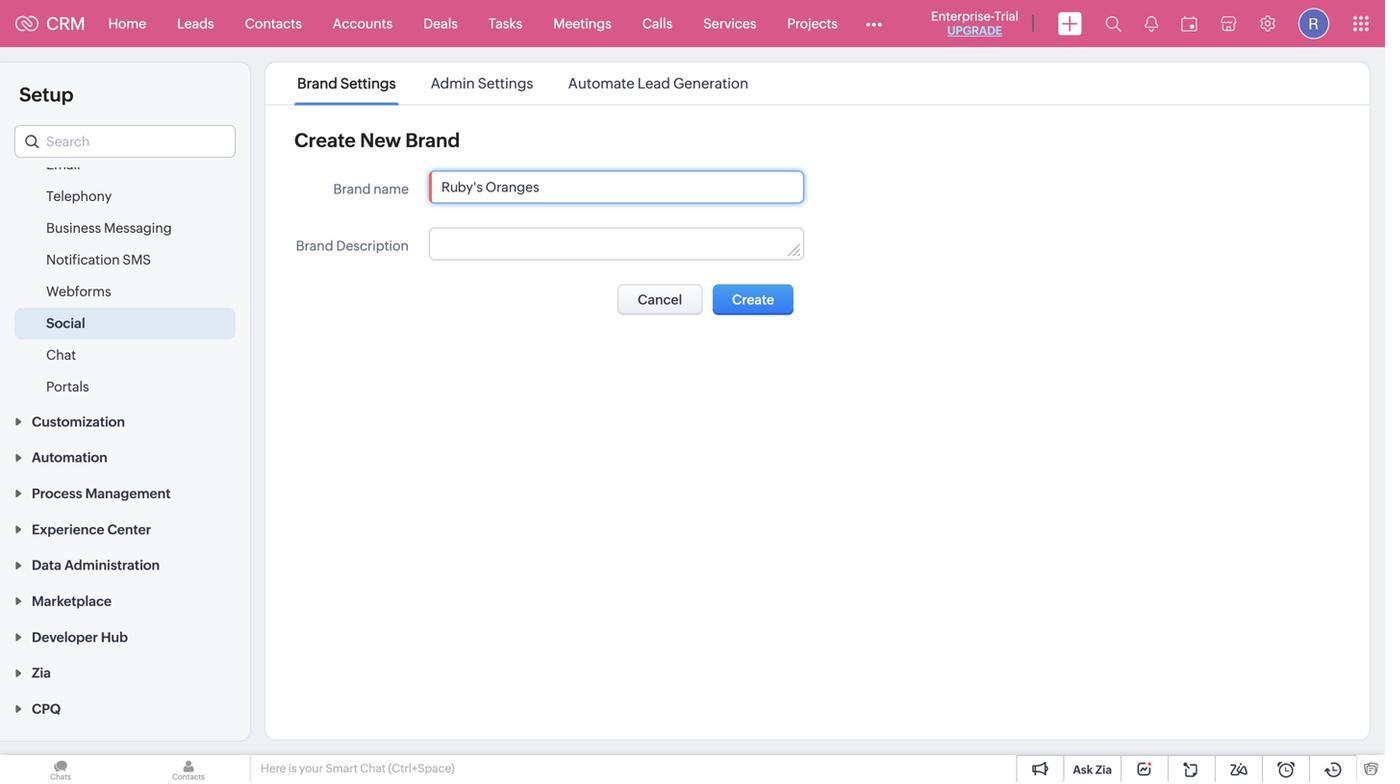 Task type: describe. For each thing, give the bounding box(es) containing it.
data administration button
[[0, 547, 250, 583]]

smart
[[326, 762, 358, 775]]

create button
[[713, 284, 794, 315]]

trial
[[994, 9, 1019, 24]]

developer hub
[[32, 630, 128, 645]]

home
[[108, 16, 146, 31]]

settings for brand settings
[[340, 75, 396, 92]]

process management button
[[0, 475, 250, 511]]

search element
[[1094, 0, 1133, 47]]

name
[[374, 181, 409, 197]]

brand for settings
[[297, 75, 338, 92]]

services
[[703, 16, 757, 31]]

lead
[[638, 75, 670, 92]]

messaging
[[104, 220, 172, 236]]

developer
[[32, 630, 98, 645]]

here
[[261, 762, 286, 775]]

deals link
[[408, 0, 473, 47]]

ask zia
[[1073, 763, 1112, 776]]

accounts
[[333, 16, 393, 31]]

chat inside region
[[46, 347, 76, 363]]

telephony
[[46, 189, 112, 204]]

email link
[[46, 155, 80, 174]]

cpq
[[32, 701, 61, 717]]

enterprise-
[[931, 9, 994, 24]]

generation
[[673, 75, 749, 92]]

tasks link
[[473, 0, 538, 47]]

(ctrl+space)
[[388, 762, 455, 775]]

logo image
[[15, 16, 38, 31]]

calendar image
[[1181, 16, 1198, 31]]

brand for description
[[296, 238, 333, 253]]

social
[[46, 316, 85, 331]]

chats image
[[0, 755, 121, 782]]

contacts image
[[128, 755, 249, 782]]

brand description
[[296, 238, 409, 253]]

1 vertical spatial chat
[[360, 762, 386, 775]]

your
[[299, 762, 323, 775]]

experience
[[32, 522, 104, 537]]

is
[[289, 762, 297, 775]]

profile image
[[1299, 8, 1330, 39]]

cancel button
[[618, 284, 703, 315]]

experience center button
[[0, 511, 250, 547]]

data administration
[[32, 558, 160, 573]]

ask
[[1073, 763, 1093, 776]]

Search text field
[[15, 126, 235, 157]]

home link
[[93, 0, 162, 47]]

cancel
[[638, 292, 682, 307]]

leads link
[[162, 0, 230, 47]]

portals link
[[46, 377, 89, 396]]

profile element
[[1287, 0, 1341, 47]]

crm link
[[15, 14, 85, 33]]

search image
[[1105, 15, 1122, 32]]

projects
[[787, 16, 838, 31]]

calls
[[642, 16, 673, 31]]

create for create
[[732, 292, 774, 307]]

customization
[[32, 414, 125, 429]]

automate
[[568, 75, 635, 92]]

brand name
[[333, 181, 409, 197]]

region containing email
[[0, 149, 250, 403]]

business messaging
[[46, 220, 172, 236]]

cpq button
[[0, 690, 250, 726]]

brand settings
[[297, 75, 396, 92]]

tasks
[[489, 16, 523, 31]]

create menu image
[[1058, 12, 1082, 35]]

experience center
[[32, 522, 151, 537]]

customization button
[[0, 403, 250, 439]]

management
[[85, 486, 171, 501]]

1 vertical spatial zia
[[1096, 763, 1112, 776]]

enterprise-trial upgrade
[[931, 9, 1019, 37]]

calls link
[[627, 0, 688, 47]]

services link
[[688, 0, 772, 47]]

admin
[[431, 75, 475, 92]]

business messaging link
[[46, 218, 172, 238]]

meetings
[[553, 16, 612, 31]]

create new brand
[[294, 129, 460, 152]]

contacts
[[245, 16, 302, 31]]

automate lead generation
[[568, 75, 749, 92]]



Task type: locate. For each thing, give the bounding box(es) containing it.
automate lead generation link
[[565, 75, 752, 92]]

1 horizontal spatial chat
[[360, 762, 386, 775]]

crm
[[46, 14, 85, 33]]

sms
[[123, 252, 151, 267]]

admin settings
[[431, 75, 533, 92]]

brand right new
[[405, 129, 460, 152]]

signals element
[[1133, 0, 1170, 47]]

0 horizontal spatial settings
[[340, 75, 396, 92]]

accounts link
[[317, 0, 408, 47]]

here is your smart chat (ctrl+space)
[[261, 762, 455, 775]]

leads
[[177, 16, 214, 31]]

projects link
[[772, 0, 853, 47]]

brand
[[297, 75, 338, 92], [405, 129, 460, 152], [333, 181, 371, 197], [296, 238, 333, 253]]

automation button
[[0, 439, 250, 475]]

setup
[[19, 84, 74, 106]]

create for create new brand
[[294, 129, 356, 152]]

center
[[107, 522, 151, 537]]

process
[[32, 486, 82, 501]]

zia
[[32, 665, 51, 681], [1096, 763, 1112, 776]]

create right cancel
[[732, 292, 774, 307]]

marketplace button
[[0, 583, 250, 619]]

1 horizontal spatial zia
[[1096, 763, 1112, 776]]

1 horizontal spatial create
[[732, 292, 774, 307]]

list
[[280, 63, 766, 104]]

None text field
[[430, 172, 803, 203], [430, 228, 803, 259], [430, 172, 803, 203], [430, 228, 803, 259]]

deals
[[424, 16, 458, 31]]

notification sms link
[[46, 250, 151, 269]]

brand inside list
[[297, 75, 338, 92]]

description
[[336, 238, 409, 253]]

Other Modules field
[[853, 8, 895, 39]]

notification
[[46, 252, 120, 267]]

settings up create new brand
[[340, 75, 396, 92]]

create left new
[[294, 129, 356, 152]]

signals image
[[1145, 15, 1158, 32]]

brand for name
[[333, 181, 371, 197]]

developer hub button
[[0, 619, 250, 655]]

create menu element
[[1047, 0, 1094, 47]]

contacts link
[[230, 0, 317, 47]]

webforms
[[46, 284, 111, 299]]

create inside button
[[732, 292, 774, 307]]

automation
[[32, 450, 108, 465]]

1 horizontal spatial settings
[[478, 75, 533, 92]]

social link
[[46, 314, 85, 333]]

region
[[0, 149, 250, 403]]

2 settings from the left
[[478, 75, 533, 92]]

email
[[46, 157, 80, 172]]

brand left description
[[296, 238, 333, 253]]

meetings link
[[538, 0, 627, 47]]

zia up the cpq
[[32, 665, 51, 681]]

notification sms
[[46, 252, 151, 267]]

zia right ask
[[1096, 763, 1112, 776]]

None field
[[14, 125, 236, 158]]

admin settings link
[[428, 75, 536, 92]]

create
[[294, 129, 356, 152], [732, 292, 774, 307]]

chat
[[46, 347, 76, 363], [360, 762, 386, 775]]

administration
[[64, 558, 160, 573]]

brand settings link
[[294, 75, 399, 92]]

settings
[[340, 75, 396, 92], [478, 75, 533, 92]]

0 horizontal spatial create
[[294, 129, 356, 152]]

settings right admin
[[478, 75, 533, 92]]

0 vertical spatial chat
[[46, 347, 76, 363]]

0 horizontal spatial zia
[[32, 665, 51, 681]]

new
[[360, 129, 401, 152]]

0 horizontal spatial chat
[[46, 347, 76, 363]]

hub
[[101, 630, 128, 645]]

chat down social
[[46, 347, 76, 363]]

upgrade
[[948, 24, 1003, 37]]

list containing brand settings
[[280, 63, 766, 104]]

process management
[[32, 486, 171, 501]]

business
[[46, 220, 101, 236]]

zia button
[[0, 655, 250, 690]]

brand left name
[[333, 181, 371, 197]]

0 vertical spatial zia
[[32, 665, 51, 681]]

portals
[[46, 379, 89, 394]]

webforms link
[[46, 282, 111, 301]]

telephony link
[[46, 187, 112, 206]]

1 vertical spatial create
[[732, 292, 774, 307]]

chat right "smart"
[[360, 762, 386, 775]]

marketplace
[[32, 594, 112, 609]]

chat link
[[46, 345, 76, 365]]

brand down "contacts" link
[[297, 75, 338, 92]]

data
[[32, 558, 61, 573]]

settings for admin settings
[[478, 75, 533, 92]]

zia inside dropdown button
[[32, 665, 51, 681]]

1 settings from the left
[[340, 75, 396, 92]]

0 vertical spatial create
[[294, 129, 356, 152]]



Task type: vqa. For each thing, say whether or not it's contained in the screenshot.
Messaging
yes



